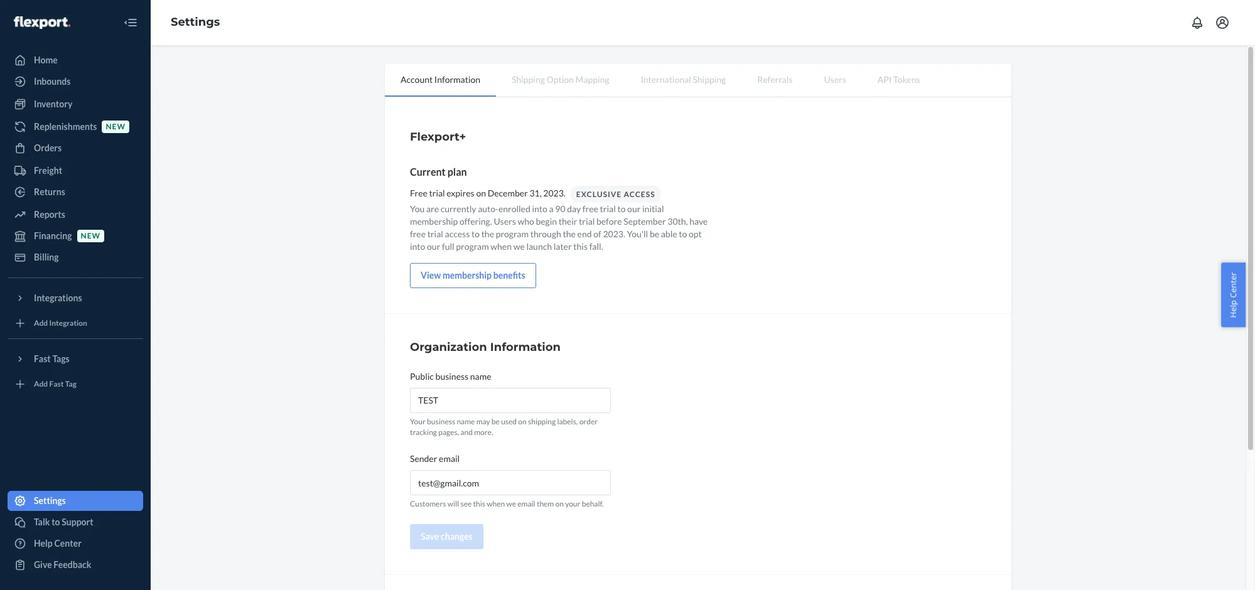 Task type: vqa. For each thing, say whether or not it's contained in the screenshot.
Inventory link
yes



Task type: describe. For each thing, give the bounding box(es) containing it.
help inside 'button'
[[1228, 300, 1240, 318]]

plan
[[448, 166, 467, 178]]

currently
[[441, 204, 476, 214]]

international shipping
[[641, 74, 726, 85]]

membership inside you are currently auto-enrolled into a 90 day free trial to our initial membership offering. users who begin their trial before september 30th, have free trial access to the program through the end of 2023. you'll be able to opt into our full program when we launch later this fall.
[[410, 216, 458, 227]]

talk to support button
[[8, 513, 143, 533]]

talk to support
[[34, 517, 93, 528]]

integrations
[[34, 293, 82, 303]]

tokens
[[894, 74, 921, 85]]

0 horizontal spatial help
[[34, 538, 53, 549]]

view membership benefits link
[[410, 263, 536, 288]]

shipping inside "tab"
[[693, 74, 726, 85]]

home link
[[8, 50, 143, 70]]

1 the from the left
[[482, 229, 494, 239]]

orders
[[34, 143, 62, 153]]

have
[[690, 216, 708, 227]]

orders link
[[8, 138, 143, 158]]

help center link
[[8, 534, 143, 554]]

users inside you are currently auto-enrolled into a 90 day free trial to our initial membership offering. users who begin their trial before september 30th, have free trial access to the program through the end of 2023. you'll be able to opt into our full program when we launch later this fall.
[[494, 216, 516, 227]]

save
[[421, 532, 439, 542]]

returns
[[34, 187, 65, 197]]

fast tags button
[[8, 349, 143, 369]]

freight
[[34, 165, 62, 176]]

end
[[578, 229, 592, 239]]

to left the opt
[[679, 229, 687, 239]]

flexport logo image
[[14, 16, 70, 29]]

flexport+
[[410, 130, 466, 144]]

full
[[442, 241, 455, 252]]

september
[[624, 216, 666, 227]]

0 horizontal spatial email
[[439, 454, 460, 464]]

december
[[488, 188, 528, 198]]

billing
[[34, 252, 59, 263]]

and
[[461, 428, 473, 437]]

shipping option mapping
[[512, 74, 610, 85]]

we inside you are currently auto-enrolled into a 90 day free trial to our initial membership offering. users who begin their trial before september 30th, have free trial access to the program through the end of 2023. you'll be able to opt into our full program when we launch later this fall.
[[514, 241, 525, 252]]

tags
[[52, 354, 70, 364]]

on inside your business name may be used on shipping labels, order tracking pages, and more.
[[518, 417, 527, 426]]

who
[[518, 216, 534, 227]]

1 vertical spatial settings
[[34, 496, 66, 506]]

1 vertical spatial fast
[[49, 380, 64, 389]]

30th,
[[668, 216, 688, 227]]

1 horizontal spatial settings link
[[171, 15, 220, 29]]

offering.
[[460, 216, 492, 227]]

current
[[410, 166, 446, 178]]

will
[[448, 500, 459, 509]]

2 horizontal spatial on
[[556, 500, 564, 509]]

exclusive access
[[576, 190, 656, 199]]

public business name
[[410, 371, 492, 382]]

you are currently auto-enrolled into a 90 day free trial to our initial membership offering. users who begin their trial before september 30th, have free trial access to the program through the end of 2023. you'll be able to opt into our full program when we launch later this fall.
[[410, 204, 708, 252]]

access
[[624, 190, 656, 199]]

international
[[641, 74, 691, 85]]

trial up before
[[600, 204, 616, 214]]

free trial expires on december 31, 2023.
[[410, 188, 566, 198]]

open notifications image
[[1190, 15, 1205, 30]]

view membership benefits
[[421, 270, 526, 281]]

view
[[421, 270, 441, 281]]

access
[[445, 229, 470, 239]]

inventory
[[34, 99, 72, 109]]

1 horizontal spatial email
[[518, 500, 536, 509]]

business for public
[[436, 371, 469, 382]]

2 the from the left
[[563, 229, 576, 239]]

freight link
[[8, 161, 143, 181]]

mapping
[[576, 74, 610, 85]]

save changes button
[[410, 525, 484, 550]]

talk
[[34, 517, 50, 528]]

later
[[554, 241, 572, 252]]

more.
[[474, 428, 493, 437]]

through
[[531, 229, 561, 239]]

used
[[501, 417, 517, 426]]

0 vertical spatial 2023.
[[544, 188, 566, 198]]

to down offering.
[[472, 229, 480, 239]]

information for account information
[[435, 74, 481, 85]]

initial
[[643, 204, 664, 214]]

31,
[[530, 188, 542, 198]]

inventory link
[[8, 94, 143, 114]]

90
[[555, 204, 566, 214]]

current plan
[[410, 166, 467, 178]]

open account menu image
[[1215, 15, 1231, 30]]

feedback
[[54, 560, 91, 570]]

benefits
[[494, 270, 526, 281]]

0 horizontal spatial center
[[54, 538, 82, 549]]

labels,
[[557, 417, 578, 426]]

1 horizontal spatial into
[[532, 204, 548, 214]]

option
[[547, 74, 574, 85]]

0 horizontal spatial this
[[473, 500, 486, 509]]

center inside 'button'
[[1228, 272, 1240, 298]]

may
[[477, 417, 490, 426]]

fast tags
[[34, 354, 70, 364]]

business for your
[[427, 417, 455, 426]]

organization
[[410, 340, 487, 354]]

0 horizontal spatial on
[[476, 188, 486, 198]]

launch
[[527, 241, 552, 252]]

add fast tag link
[[8, 374, 143, 394]]

you
[[410, 204, 425, 214]]

this inside you are currently auto-enrolled into a 90 day free trial to our initial membership offering. users who begin their trial before september 30th, have free trial access to the program through the end of 2023. you'll be able to opt into our full program when we launch later this fall.
[[574, 241, 588, 252]]

account
[[401, 74, 433, 85]]

returns link
[[8, 182, 143, 202]]

your business name may be used on shipping labels, order tracking pages, and more.
[[410, 417, 598, 437]]

1 vertical spatial when
[[487, 500, 505, 509]]

0 horizontal spatial our
[[427, 241, 441, 252]]

to down exclusive access
[[618, 204, 626, 214]]

shipping inside tab
[[512, 74, 545, 85]]

account information tab
[[385, 64, 496, 97]]

api
[[878, 74, 892, 85]]

give feedback
[[34, 560, 91, 570]]

api tokens
[[878, 74, 921, 85]]

to inside button
[[52, 517, 60, 528]]

you'll
[[627, 229, 648, 239]]

1 vertical spatial settings link
[[8, 491, 143, 511]]

help center inside "help center" 'button'
[[1228, 272, 1240, 318]]

when inside you are currently auto-enrolled into a 90 day free trial to our initial membership offering. users who begin their trial before september 30th, have free trial access to the program through the end of 2023. you'll be able to opt into our full program when we launch later this fall.
[[491, 241, 512, 252]]

Email address text field
[[410, 471, 611, 496]]

your
[[410, 417, 426, 426]]

save changes
[[421, 532, 473, 542]]

are
[[426, 204, 439, 214]]

add fast tag
[[34, 380, 77, 389]]

customers will see this when we email them on your behalf.
[[410, 500, 604, 509]]

billing link
[[8, 247, 143, 268]]

add for add fast tag
[[34, 380, 48, 389]]

help center inside help center link
[[34, 538, 82, 549]]

be inside you are currently auto-enrolled into a 90 day free trial to our initial membership offering. users who begin their trial before september 30th, have free trial access to the program through the end of 2023. you'll be able to opt into our full program when we launch later this fall.
[[650, 229, 660, 239]]

them
[[537, 500, 554, 509]]

their
[[559, 216, 578, 227]]



Task type: locate. For each thing, give the bounding box(es) containing it.
0 horizontal spatial 2023.
[[544, 188, 566, 198]]

1 horizontal spatial help
[[1228, 300, 1240, 318]]

information inside "tab"
[[435, 74, 481, 85]]

this down end
[[574, 241, 588, 252]]

0 vertical spatial name
[[470, 371, 492, 382]]

settings link
[[171, 15, 220, 29], [8, 491, 143, 511]]

shipping
[[512, 74, 545, 85], [693, 74, 726, 85]]

1 vertical spatial help
[[34, 538, 53, 549]]

our left full
[[427, 241, 441, 252]]

0 vertical spatial business
[[436, 371, 469, 382]]

0 vertical spatial help center
[[1228, 272, 1240, 318]]

users tab
[[809, 64, 862, 95]]

help
[[1228, 300, 1240, 318], [34, 538, 53, 549]]

referrals
[[758, 74, 793, 85]]

replenishments
[[34, 121, 97, 132]]

0 horizontal spatial into
[[410, 241, 425, 252]]

be inside your business name may be used on shipping labels, order tracking pages, and more.
[[492, 417, 500, 426]]

free
[[583, 204, 599, 214], [410, 229, 426, 239]]

1 horizontal spatial program
[[496, 229, 529, 239]]

0 horizontal spatial shipping
[[512, 74, 545, 85]]

see
[[461, 500, 472, 509]]

users left api
[[824, 74, 847, 85]]

1 horizontal spatial be
[[650, 229, 660, 239]]

0 horizontal spatial information
[[435, 74, 481, 85]]

1 horizontal spatial on
[[518, 417, 527, 426]]

2023. up the a
[[544, 188, 566, 198]]

1 add from the top
[[34, 319, 48, 328]]

2 vertical spatial on
[[556, 500, 564, 509]]

1 horizontal spatial users
[[824, 74, 847, 85]]

shipping right the 'international'
[[693, 74, 726, 85]]

expires
[[447, 188, 475, 198]]

2 shipping from the left
[[693, 74, 726, 85]]

0 horizontal spatial the
[[482, 229, 494, 239]]

program down access
[[456, 241, 489, 252]]

into
[[532, 204, 548, 214], [410, 241, 425, 252]]

0 horizontal spatial be
[[492, 417, 500, 426]]

information up business name text field in the bottom left of the page
[[490, 340, 561, 354]]

0 horizontal spatial program
[[456, 241, 489, 252]]

on left your
[[556, 500, 564, 509]]

give
[[34, 560, 52, 570]]

into left the a
[[532, 204, 548, 214]]

program
[[496, 229, 529, 239], [456, 241, 489, 252]]

a
[[549, 204, 554, 214]]

business up pages,
[[427, 417, 455, 426]]

1 vertical spatial information
[[490, 340, 561, 354]]

auto-
[[478, 204, 499, 214]]

0 vertical spatial fast
[[34, 354, 51, 364]]

1 horizontal spatial 2023.
[[603, 229, 626, 239]]

of
[[594, 229, 602, 239]]

1 horizontal spatial the
[[563, 229, 576, 239]]

referrals tab
[[742, 64, 809, 95]]

email right the sender
[[439, 454, 460, 464]]

to
[[618, 204, 626, 214], [472, 229, 480, 239], [679, 229, 687, 239], [52, 517, 60, 528]]

trial up "are"
[[429, 188, 445, 198]]

free
[[410, 188, 428, 198]]

membership inside view membership benefits button
[[443, 270, 492, 281]]

we left launch in the left of the page
[[514, 241, 525, 252]]

0 vertical spatial users
[[824, 74, 847, 85]]

Business name text field
[[410, 388, 611, 413]]

0 horizontal spatial help center
[[34, 538, 82, 549]]

this right see
[[473, 500, 486, 509]]

users down enrolled
[[494, 216, 516, 227]]

changes
[[441, 532, 473, 542]]

begin
[[536, 216, 557, 227]]

1 vertical spatial help center
[[34, 538, 82, 549]]

1 vertical spatial name
[[457, 417, 475, 426]]

the down offering.
[[482, 229, 494, 239]]

2023. down before
[[603, 229, 626, 239]]

1 vertical spatial free
[[410, 229, 426, 239]]

new up orders link
[[106, 122, 126, 132]]

0 vertical spatial be
[[650, 229, 660, 239]]

information right account
[[435, 74, 481, 85]]

1 horizontal spatial shipping
[[693, 74, 726, 85]]

shipping option mapping tab
[[496, 64, 625, 95]]

settings
[[171, 15, 220, 29], [34, 496, 66, 506]]

free down 'you'
[[410, 229, 426, 239]]

fast left tags
[[34, 354, 51, 364]]

on up auto-
[[476, 188, 486, 198]]

1 horizontal spatial center
[[1228, 272, 1240, 298]]

trial up full
[[428, 229, 443, 239]]

1 vertical spatial into
[[410, 241, 425, 252]]

1 vertical spatial this
[[473, 500, 486, 509]]

users inside tab
[[824, 74, 847, 85]]

order
[[580, 417, 598, 426]]

be right may
[[492, 417, 500, 426]]

name inside your business name may be used on shipping labels, order tracking pages, and more.
[[457, 417, 475, 426]]

api tokens tab
[[862, 64, 936, 95]]

0 vertical spatial settings link
[[171, 15, 220, 29]]

0 vertical spatial add
[[34, 319, 48, 328]]

0 vertical spatial we
[[514, 241, 525, 252]]

name for public business name
[[470, 371, 492, 382]]

1 horizontal spatial new
[[106, 122, 126, 132]]

our
[[628, 204, 641, 214], [427, 241, 441, 252]]

1 vertical spatial we
[[507, 500, 516, 509]]

sender
[[410, 454, 437, 464]]

0 vertical spatial help
[[1228, 300, 1240, 318]]

international shipping tab
[[625, 64, 742, 95]]

be left able
[[650, 229, 660, 239]]

help center
[[1228, 272, 1240, 318], [34, 538, 82, 549]]

free right "day"
[[583, 204, 599, 214]]

1 horizontal spatial settings
[[171, 15, 220, 29]]

new for replenishments
[[106, 122, 126, 132]]

name for your business name may be used on shipping labels, order tracking pages, and more.
[[457, 417, 475, 426]]

your
[[565, 500, 581, 509]]

1 vertical spatial email
[[518, 500, 536, 509]]

email left them
[[518, 500, 536, 509]]

2 add from the top
[[34, 380, 48, 389]]

0 horizontal spatial new
[[81, 231, 101, 241]]

1 vertical spatial business
[[427, 417, 455, 426]]

0 vertical spatial into
[[532, 204, 548, 214]]

add integration
[[34, 319, 87, 328]]

0 vertical spatial membership
[[410, 216, 458, 227]]

1 vertical spatial users
[[494, 216, 516, 227]]

tab list containing account information
[[385, 64, 1012, 97]]

1 horizontal spatial this
[[574, 241, 588, 252]]

public
[[410, 371, 434, 382]]

business down organization
[[436, 371, 469, 382]]

0 vertical spatial our
[[628, 204, 641, 214]]

0 vertical spatial email
[[439, 454, 460, 464]]

1 horizontal spatial our
[[628, 204, 641, 214]]

2023. inside you are currently auto-enrolled into a 90 day free trial to our initial membership offering. users who begin their trial before september 30th, have free trial access to the program through the end of 2023. you'll be able to opt into our full program when we launch later this fall.
[[603, 229, 626, 239]]

the
[[482, 229, 494, 239], [563, 229, 576, 239]]

1 vertical spatial membership
[[443, 270, 492, 281]]

when down "email address" text field
[[487, 500, 505, 509]]

add inside add integration link
[[34, 319, 48, 328]]

pages,
[[439, 428, 459, 437]]

0 vertical spatial new
[[106, 122, 126, 132]]

membership down "are"
[[410, 216, 458, 227]]

0 horizontal spatial users
[[494, 216, 516, 227]]

we down "email address" text field
[[507, 500, 516, 509]]

business
[[436, 371, 469, 382], [427, 417, 455, 426]]

help center button
[[1222, 263, 1246, 327]]

1 vertical spatial center
[[54, 538, 82, 549]]

be
[[650, 229, 660, 239], [492, 417, 500, 426]]

0 vertical spatial program
[[496, 229, 529, 239]]

tab list
[[385, 64, 1012, 97]]

new down reports link
[[81, 231, 101, 241]]

0 vertical spatial information
[[435, 74, 481, 85]]

fast inside dropdown button
[[34, 354, 51, 364]]

new
[[106, 122, 126, 132], [81, 231, 101, 241]]

0 vertical spatial settings
[[171, 15, 220, 29]]

1 horizontal spatial information
[[490, 340, 561, 354]]

add for add integration
[[34, 319, 48, 328]]

new for financing
[[81, 231, 101, 241]]

on
[[476, 188, 486, 198], [518, 417, 527, 426], [556, 500, 564, 509]]

on right used
[[518, 417, 527, 426]]

1 vertical spatial our
[[427, 241, 441, 252]]

sender email
[[410, 454, 460, 464]]

trial up end
[[579, 216, 595, 227]]

reports
[[34, 209, 65, 220]]

opt
[[689, 229, 702, 239]]

0 vertical spatial free
[[583, 204, 599, 214]]

1 vertical spatial 2023.
[[603, 229, 626, 239]]

0 vertical spatial when
[[491, 241, 512, 252]]

1 vertical spatial new
[[81, 231, 101, 241]]

fall.
[[590, 241, 603, 252]]

membership down full
[[443, 270, 492, 281]]

organization information
[[410, 340, 561, 354]]

0 horizontal spatial settings link
[[8, 491, 143, 511]]

exclusive
[[576, 190, 622, 199]]

our down access
[[628, 204, 641, 214]]

name down organization information
[[470, 371, 492, 382]]

information for organization information
[[490, 340, 561, 354]]

0 vertical spatial on
[[476, 188, 486, 198]]

information
[[435, 74, 481, 85], [490, 340, 561, 354]]

when up benefits
[[491, 241, 512, 252]]

add inside add fast tag link
[[34, 380, 48, 389]]

add down fast tags at the bottom of page
[[34, 380, 48, 389]]

1 horizontal spatial free
[[583, 204, 599, 214]]

name up "and"
[[457, 417, 475, 426]]

support
[[62, 517, 93, 528]]

membership
[[410, 216, 458, 227], [443, 270, 492, 281]]

reports link
[[8, 205, 143, 225]]

before
[[597, 216, 622, 227]]

to right "talk"
[[52, 517, 60, 528]]

tracking
[[410, 428, 437, 437]]

the down their
[[563, 229, 576, 239]]

add left integration
[[34, 319, 48, 328]]

0 horizontal spatial settings
[[34, 496, 66, 506]]

0 horizontal spatial free
[[410, 229, 426, 239]]

0 vertical spatial this
[[574, 241, 588, 252]]

1 vertical spatial on
[[518, 417, 527, 426]]

inbounds
[[34, 76, 71, 87]]

we
[[514, 241, 525, 252], [507, 500, 516, 509]]

customers
[[410, 500, 446, 509]]

0 vertical spatial center
[[1228, 272, 1240, 298]]

program down who in the left of the page
[[496, 229, 529, 239]]

center
[[1228, 272, 1240, 298], [54, 538, 82, 549]]

fast left tag on the bottom of page
[[49, 380, 64, 389]]

integrations button
[[8, 288, 143, 308]]

1 vertical spatial be
[[492, 417, 500, 426]]

1 vertical spatial program
[[456, 241, 489, 252]]

shipping left the option
[[512, 74, 545, 85]]

view membership benefits button
[[410, 263, 536, 288]]

business inside your business name may be used on shipping labels, order tracking pages, and more.
[[427, 417, 455, 426]]

close navigation image
[[123, 15, 138, 30]]

this
[[574, 241, 588, 252], [473, 500, 486, 509]]

into left full
[[410, 241, 425, 252]]

1 vertical spatial add
[[34, 380, 48, 389]]

2023.
[[544, 188, 566, 198], [603, 229, 626, 239]]

trial
[[429, 188, 445, 198], [600, 204, 616, 214], [579, 216, 595, 227], [428, 229, 443, 239]]

1 shipping from the left
[[512, 74, 545, 85]]

enrolled
[[499, 204, 531, 214]]

1 horizontal spatial help center
[[1228, 272, 1240, 318]]

tag
[[65, 380, 77, 389]]



